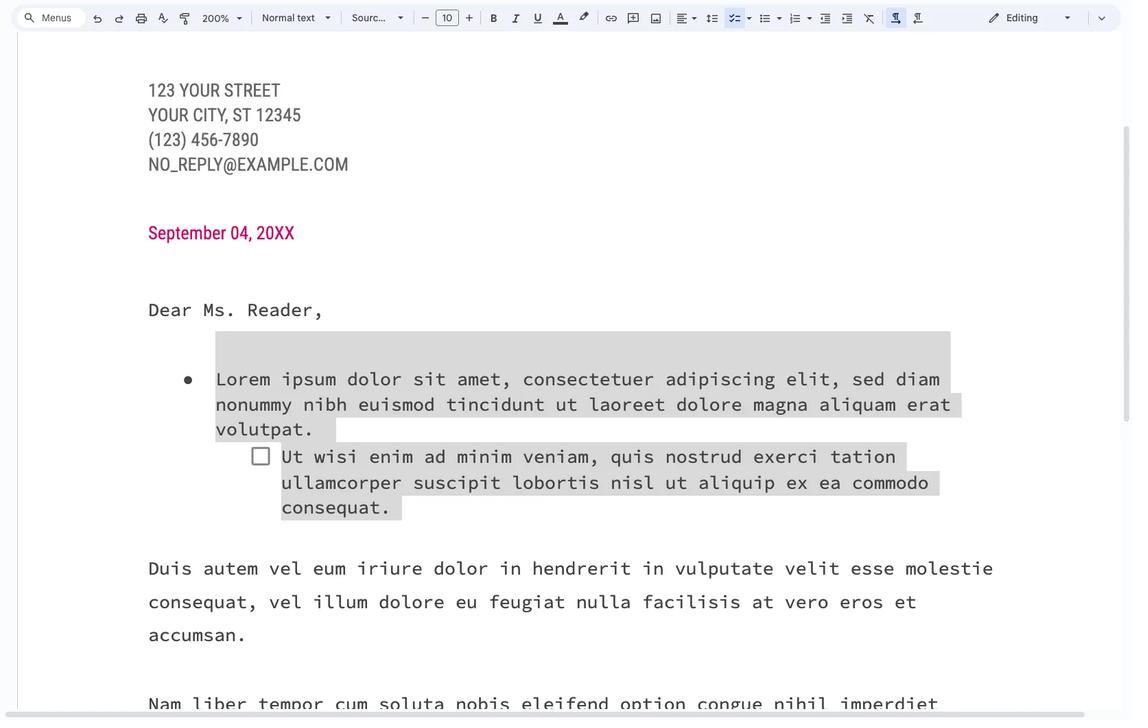 Task type: describe. For each thing, give the bounding box(es) containing it.
Zoom field
[[197, 8, 248, 29]]

highlight color image
[[576, 8, 591, 25]]

Zoom text field
[[199, 9, 232, 28]]

styles list. normal text selected. option
[[262, 8, 317, 27]]

Font size text field
[[436, 10, 458, 26]]

Font size field
[[436, 10, 464, 27]]

text color image
[[553, 8, 568, 25]]

text
[[297, 12, 315, 24]]

insert image image
[[648, 8, 664, 27]]

bulleted list menu image
[[773, 9, 782, 14]]



Task type: locate. For each thing, give the bounding box(es) containing it.
main toolbar
[[85, 0, 929, 349]]

mode and view toolbar
[[978, 4, 1113, 32]]

numbered list menu image
[[803, 9, 812, 14]]

font list. source code pro selected. option
[[352, 8, 390, 27]]

editing button
[[978, 8, 1082, 28]]

Menus field
[[17, 8, 86, 27]]

normal text
[[262, 12, 315, 24]]

line & paragraph spacing image
[[704, 8, 720, 27]]

application containing normal text
[[0, 0, 1132, 720]]

application
[[0, 0, 1132, 720]]

normal
[[262, 12, 295, 24]]

editing
[[1007, 12, 1038, 24]]

checklist menu image
[[743, 9, 752, 14]]



Task type: vqa. For each thing, say whether or not it's contained in the screenshot.
Simple Dark
no



